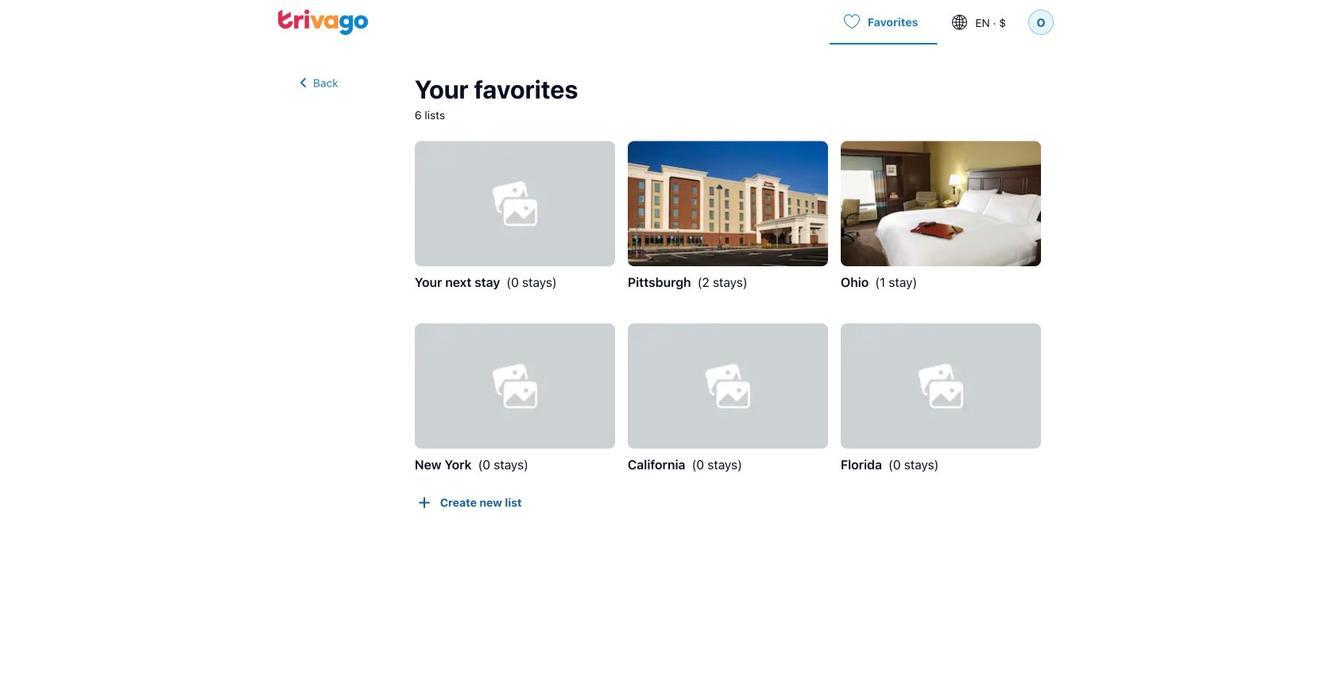 Task type: describe. For each thing, give the bounding box(es) containing it.
your next stay image
[[415, 141, 615, 266]]

florida image
[[841, 324, 1041, 449]]

ohio image
[[841, 141, 1041, 266]]

pittsburgh image
[[628, 141, 828, 266]]



Task type: locate. For each thing, give the bounding box(es) containing it.
new york image
[[415, 324, 615, 449]]

trivago logo image
[[278, 10, 369, 35]]

california image
[[628, 324, 828, 449]]



Task type: vqa. For each thing, say whether or not it's contained in the screenshot.
top Plaza
no



